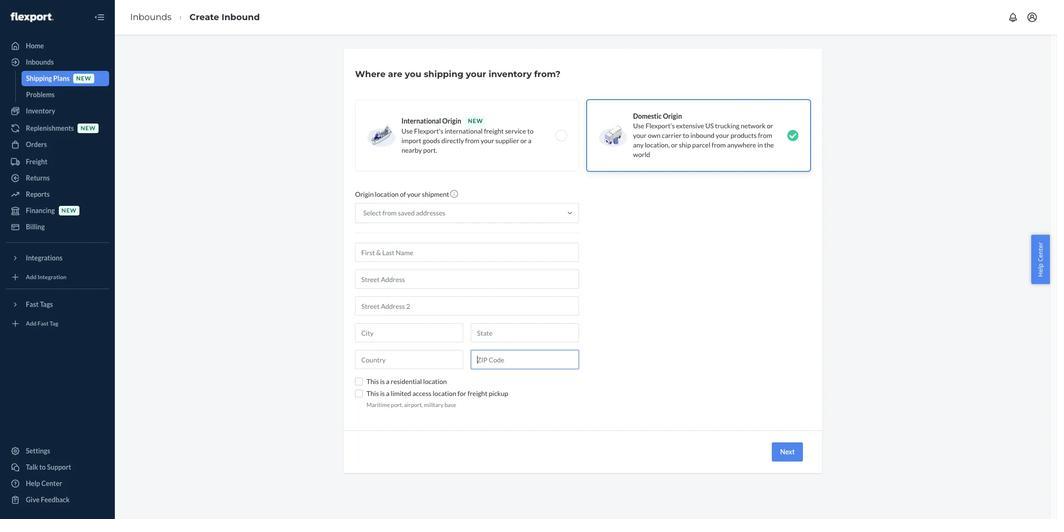Task type: describe. For each thing, give the bounding box(es) containing it.
or inside "use flexport's international freight service to import goods directly from your supplier or a nearby port."
[[521, 136, 527, 145]]

orders
[[26, 140, 47, 148]]

talk to support
[[26, 463, 71, 471]]

flexport's
[[646, 122, 675, 130]]

origin location of your shipment
[[355, 190, 450, 198]]

your up any
[[633, 131, 647, 139]]

integrations
[[26, 254, 63, 262]]

tags
[[40, 300, 53, 308]]

for
[[458, 389, 467, 397]]

1 vertical spatial fast
[[38, 320, 49, 327]]

service
[[505, 127, 526, 135]]

international origin
[[402, 117, 462, 125]]

City text field
[[355, 323, 463, 342]]

0 horizontal spatial inbounds
[[26, 58, 54, 66]]

integrations button
[[6, 250, 109, 266]]

create inbound
[[190, 12, 260, 22]]

to inside domestic origin use flexport's extensive us trucking network or your own carrier to inbound your products from any location, or ship parcel from anywhere in the world
[[683, 131, 690, 139]]

check circle image
[[788, 130, 799, 141]]

1 vertical spatial location
[[423, 377, 447, 385]]

new for financing
[[62, 207, 77, 214]]

any
[[633, 141, 644, 149]]

tag
[[50, 320, 58, 327]]

maritime port, airport, military base
[[367, 401, 456, 408]]

the
[[765, 141, 774, 149]]

ship
[[679, 141, 691, 149]]

addresses
[[416, 209, 446, 217]]

to inside "use flexport's international freight service to import goods directly from your supplier or a nearby port."
[[528, 127, 534, 135]]

your right of
[[407, 190, 421, 198]]

Street Address 2 text field
[[355, 296, 579, 316]]

home
[[26, 42, 44, 50]]

use flexport's international freight service to import goods directly from your supplier or a nearby port.
[[402, 127, 534, 154]]

from inside "use flexport's international freight service to import goods directly from your supplier or a nearby port."
[[465, 136, 480, 145]]

you
[[405, 69, 422, 79]]

help inside help center link
[[26, 479, 40, 487]]

products
[[731, 131, 757, 139]]

military
[[424, 401, 444, 408]]

airport,
[[404, 401, 423, 408]]

international
[[402, 117, 441, 125]]

home link
[[6, 38, 109, 54]]

anywhere
[[728, 141, 757, 149]]

select
[[363, 209, 381, 217]]

this is a limited access location for freight pickup
[[367, 389, 508, 397]]

freight inside "use flexport's international freight service to import goods directly from your supplier or a nearby port."
[[484, 127, 504, 135]]

Country text field
[[355, 350, 463, 369]]

reports link
[[6, 187, 109, 202]]

ZIP Code text field
[[471, 350, 579, 369]]

supplier
[[496, 136, 519, 145]]

talk to support button
[[6, 460, 109, 475]]

limited
[[391, 389, 411, 397]]

1 vertical spatial freight
[[468, 389, 488, 397]]

help center inside button
[[1037, 242, 1045, 277]]

give feedback button
[[6, 492, 109, 508]]

maritime
[[367, 401, 390, 408]]

2 horizontal spatial or
[[767, 122, 774, 130]]

residential
[[391, 377, 422, 385]]

international
[[445, 127, 483, 135]]

this for this is a limited access location for freight pickup
[[367, 389, 379, 397]]

this is a residential location
[[367, 377, 447, 385]]

network
[[741, 122, 766, 130]]

in
[[758, 141, 763, 149]]

from right parcel
[[712, 141, 726, 149]]

your inside "use flexport's international freight service to import goods directly from your supplier or a nearby port."
[[481, 136, 494, 145]]

next
[[781, 448, 795, 456]]

add integration link
[[6, 270, 109, 285]]

returns
[[26, 174, 50, 182]]

support
[[47, 463, 71, 471]]

where are you shipping your inventory from?
[[355, 69, 561, 79]]

create
[[190, 12, 219, 22]]

Street Address text field
[[355, 270, 579, 289]]

new for international origin
[[468, 117, 483, 124]]

plans
[[53, 74, 70, 82]]

inbound
[[691, 131, 715, 139]]

billing
[[26, 223, 45, 231]]

talk
[[26, 463, 38, 471]]

shipping
[[424, 69, 464, 79]]

feedback
[[41, 496, 70, 504]]

domestic
[[633, 112, 662, 120]]

billing link
[[6, 219, 109, 235]]

world
[[633, 150, 650, 158]]

fast inside dropdown button
[[26, 300, 39, 308]]

from up the
[[758, 131, 773, 139]]

is for residential
[[380, 377, 385, 385]]

nearby
[[402, 146, 422, 154]]

flexport logo image
[[11, 12, 54, 22]]

from left saved
[[383, 209, 397, 217]]

problems link
[[21, 87, 109, 102]]

inbounds inside breadcrumbs navigation
[[130, 12, 172, 22]]

freight link
[[6, 154, 109, 169]]

add fast tag link
[[6, 316, 109, 331]]

access
[[413, 389, 432, 397]]

inventory
[[26, 107, 55, 115]]

add fast tag
[[26, 320, 58, 327]]



Task type: locate. For each thing, give the bounding box(es) containing it.
1 horizontal spatial help
[[1037, 263, 1045, 277]]

your right shipping
[[466, 69, 486, 79]]

port.
[[423, 146, 437, 154]]

help
[[1037, 263, 1045, 277], [26, 479, 40, 487]]

new up orders link
[[81, 125, 96, 132]]

None checkbox
[[355, 378, 363, 385]]

0 vertical spatial this
[[367, 377, 379, 385]]

help center button
[[1032, 235, 1050, 284]]

1 vertical spatial help center
[[26, 479, 62, 487]]

0 vertical spatial add
[[26, 274, 36, 281]]

fast tags button
[[6, 297, 109, 312]]

pickup
[[489, 389, 508, 397]]

a for this is a limited access location for freight pickup
[[386, 389, 390, 397]]

1 horizontal spatial help center
[[1037, 242, 1045, 277]]

0 vertical spatial center
[[1037, 242, 1045, 262]]

goods
[[423, 136, 440, 145]]

2 horizontal spatial to
[[683, 131, 690, 139]]

use
[[633, 122, 645, 130], [402, 127, 413, 135]]

to up ship
[[683, 131, 690, 139]]

add down fast tags
[[26, 320, 36, 327]]

give feedback
[[26, 496, 70, 504]]

origin
[[663, 112, 682, 120], [443, 117, 462, 125], [355, 190, 374, 198]]

location left of
[[375, 190, 399, 198]]

1 horizontal spatial center
[[1037, 242, 1045, 262]]

1 horizontal spatial to
[[528, 127, 534, 135]]

1 horizontal spatial origin
[[443, 117, 462, 125]]

0 vertical spatial help center
[[1037, 242, 1045, 277]]

freight
[[484, 127, 504, 135], [468, 389, 488, 397]]

directly
[[442, 136, 464, 145]]

1 vertical spatial help
[[26, 479, 40, 487]]

1 is from the top
[[380, 377, 385, 385]]

new
[[76, 75, 91, 82], [468, 117, 483, 124], [81, 125, 96, 132], [62, 207, 77, 214]]

freight up supplier
[[484, 127, 504, 135]]

2 vertical spatial location
[[433, 389, 457, 397]]

fast tags
[[26, 300, 53, 308]]

integration
[[38, 274, 67, 281]]

give
[[26, 496, 40, 504]]

or
[[767, 122, 774, 130], [521, 136, 527, 145], [672, 141, 678, 149]]

help inside help center button
[[1037, 263, 1045, 277]]

us
[[706, 122, 714, 130]]

open account menu image
[[1027, 11, 1039, 23]]

from?
[[534, 69, 561, 79]]

add for add fast tag
[[26, 320, 36, 327]]

shipment
[[422, 190, 450, 198]]

add integration
[[26, 274, 67, 281]]

1 vertical spatial a
[[386, 377, 390, 385]]

from down international on the top left
[[465, 136, 480, 145]]

a left "residential" at bottom left
[[386, 377, 390, 385]]

2 is from the top
[[380, 389, 385, 397]]

base
[[445, 401, 456, 408]]

your left supplier
[[481, 136, 494, 145]]

own
[[648, 131, 661, 139]]

1 horizontal spatial inbounds link
[[130, 12, 172, 22]]

use inside domestic origin use flexport's extensive us trucking network or your own carrier to inbound your products from any location, or ship parcel from anywhere in the world
[[633, 122, 645, 130]]

new down reports link
[[62, 207, 77, 214]]

import
[[402, 136, 422, 145]]

2 vertical spatial a
[[386, 389, 390, 397]]

1 vertical spatial inbounds link
[[6, 55, 109, 70]]

where
[[355, 69, 386, 79]]

1 vertical spatial add
[[26, 320, 36, 327]]

of
[[400, 190, 406, 198]]

to right service
[[528, 127, 534, 135]]

this for this is a residential location
[[367, 377, 379, 385]]

1 vertical spatial center
[[41, 479, 62, 487]]

2 horizontal spatial origin
[[663, 112, 682, 120]]

0 vertical spatial is
[[380, 377, 385, 385]]

location up this is a limited access location for freight pickup
[[423, 377, 447, 385]]

1 vertical spatial inbounds
[[26, 58, 54, 66]]

from
[[758, 131, 773, 139], [465, 136, 480, 145], [712, 141, 726, 149], [383, 209, 397, 217]]

freight
[[26, 158, 47, 166]]

to inside button
[[39, 463, 46, 471]]

0 vertical spatial freight
[[484, 127, 504, 135]]

0 horizontal spatial center
[[41, 479, 62, 487]]

0 horizontal spatial or
[[521, 136, 527, 145]]

new right plans
[[76, 75, 91, 82]]

fast left tag
[[38, 320, 49, 327]]

0 horizontal spatial use
[[402, 127, 413, 135]]

next button
[[772, 442, 803, 462]]

or down service
[[521, 136, 527, 145]]

0 horizontal spatial inbounds link
[[6, 55, 109, 70]]

fast left tags
[[26, 300, 39, 308]]

First & Last Name text field
[[355, 243, 579, 262]]

or down carrier
[[672, 141, 678, 149]]

use up import
[[402, 127, 413, 135]]

financing
[[26, 206, 55, 215]]

inbounds link
[[130, 12, 172, 22], [6, 55, 109, 70]]

0 vertical spatial location
[[375, 190, 399, 198]]

add
[[26, 274, 36, 281], [26, 320, 36, 327]]

2 add from the top
[[26, 320, 36, 327]]

0 vertical spatial help
[[1037, 263, 1045, 277]]

a right supplier
[[528, 136, 532, 145]]

domestic origin use flexport's extensive us trucking network or your own carrier to inbound your products from any location, or ship parcel from anywhere in the world
[[633, 112, 774, 158]]

0 vertical spatial inbounds link
[[130, 12, 172, 22]]

inbound
[[222, 12, 260, 22]]

extensive
[[677, 122, 704, 130]]

use down domestic
[[633, 122, 645, 130]]

trucking
[[715, 122, 740, 130]]

location
[[375, 190, 399, 198], [423, 377, 447, 385], [433, 389, 457, 397]]

origin for international
[[443, 117, 462, 125]]

is for limited
[[380, 389, 385, 397]]

carrier
[[662, 131, 682, 139]]

a for this is a residential location
[[386, 377, 390, 385]]

select from saved addresses
[[363, 209, 446, 217]]

inventory
[[489, 69, 532, 79]]

add left integration
[[26, 274, 36, 281]]

close navigation image
[[94, 11, 105, 23]]

shipping
[[26, 74, 52, 82]]

new for shipping plans
[[76, 75, 91, 82]]

1 vertical spatial this
[[367, 389, 379, 397]]

help center link
[[6, 476, 109, 491]]

or right network
[[767, 122, 774, 130]]

freight right for
[[468, 389, 488, 397]]

a left limited on the left bottom
[[386, 389, 390, 397]]

0 horizontal spatial help center
[[26, 479, 62, 487]]

0 horizontal spatial origin
[[355, 190, 374, 198]]

1 vertical spatial is
[[380, 389, 385, 397]]

add for add integration
[[26, 274, 36, 281]]

None checkbox
[[355, 390, 363, 397]]

new up international on the top left
[[468, 117, 483, 124]]

open notifications image
[[1008, 11, 1019, 23]]

State text field
[[471, 323, 579, 342]]

1 horizontal spatial use
[[633, 122, 645, 130]]

to
[[528, 127, 534, 135], [683, 131, 690, 139], [39, 463, 46, 471]]

2 this from the top
[[367, 389, 379, 397]]

location,
[[645, 141, 670, 149]]

inbounds link inside breadcrumbs navigation
[[130, 12, 172, 22]]

location up base
[[433, 389, 457, 397]]

origin up select
[[355, 190, 374, 198]]

a
[[528, 136, 532, 145], [386, 377, 390, 385], [386, 389, 390, 397]]

1 horizontal spatial or
[[672, 141, 678, 149]]

inventory link
[[6, 103, 109, 119]]

breadcrumbs navigation
[[123, 3, 268, 31]]

0 vertical spatial fast
[[26, 300, 39, 308]]

origin up flexport's
[[663, 112, 682, 120]]

1 this from the top
[[367, 377, 379, 385]]

create inbound link
[[190, 12, 260, 22]]

0 vertical spatial inbounds
[[130, 12, 172, 22]]

saved
[[398, 209, 415, 217]]

0 horizontal spatial help
[[26, 479, 40, 487]]

help center
[[1037, 242, 1045, 277], [26, 479, 62, 487]]

orders link
[[6, 137, 109, 152]]

0 horizontal spatial to
[[39, 463, 46, 471]]

center inside button
[[1037, 242, 1045, 262]]

fast
[[26, 300, 39, 308], [38, 320, 49, 327]]

a inside "use flexport's international freight service to import goods directly from your supplier or a nearby port."
[[528, 136, 532, 145]]

returns link
[[6, 170, 109, 186]]

new for replenishments
[[81, 125, 96, 132]]

problems
[[26, 90, 55, 99]]

to right talk
[[39, 463, 46, 471]]

are
[[388, 69, 403, 79]]

origin inside domestic origin use flexport's extensive us trucking network or your own carrier to inbound your products from any location, or ship parcel from anywhere in the world
[[663, 112, 682, 120]]

origin for domestic
[[663, 112, 682, 120]]

shipping plans
[[26, 74, 70, 82]]

your down trucking
[[716, 131, 730, 139]]

1 horizontal spatial inbounds
[[130, 12, 172, 22]]

1 add from the top
[[26, 274, 36, 281]]

port,
[[391, 401, 403, 408]]

flexport's
[[414, 127, 444, 135]]

0 vertical spatial a
[[528, 136, 532, 145]]

origin up international on the top left
[[443, 117, 462, 125]]

settings link
[[6, 443, 109, 459]]

this
[[367, 377, 379, 385], [367, 389, 379, 397]]

replenishments
[[26, 124, 74, 132]]

use inside "use flexport's international freight service to import goods directly from your supplier or a nearby port."
[[402, 127, 413, 135]]

your
[[466, 69, 486, 79], [633, 131, 647, 139], [716, 131, 730, 139], [481, 136, 494, 145], [407, 190, 421, 198]]

parcel
[[693, 141, 711, 149]]

reports
[[26, 190, 50, 198]]



Task type: vqa. For each thing, say whether or not it's contained in the screenshot.
'THE' in the Tell us all product information about this shipment, including individual SKUs, shipment volume, and weight estimates. This information will be used to track the shipment and notify us with what to expect from your supplier. Products must comply with
no



